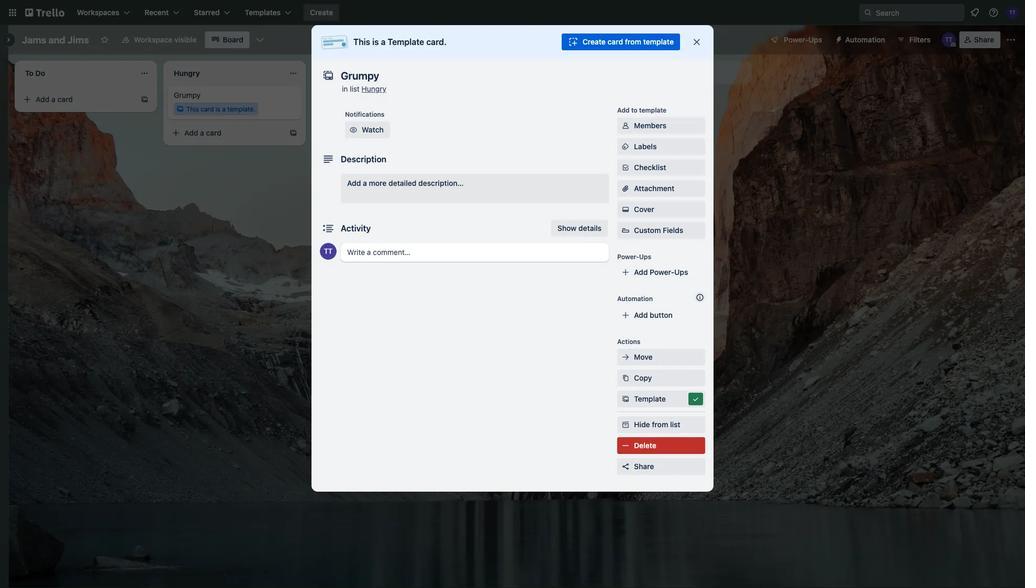 Task type: vqa. For each thing, say whether or not it's contained in the screenshot.
rightmost Template
yes



Task type: locate. For each thing, give the bounding box(es) containing it.
sm image left the cover
[[621, 204, 631, 215]]

share left show menu icon
[[975, 35, 995, 44]]

add power-ups
[[634, 268, 688, 277]]

search image
[[864, 8, 873, 17]]

0 horizontal spatial is
[[216, 105, 221, 113]]

1 sm image from the top
[[621, 141, 631, 152]]

0 horizontal spatial automation
[[618, 295, 653, 302]]

template
[[388, 37, 424, 47], [634, 395, 666, 403]]

power- inside button
[[784, 35, 809, 44]]

create button
[[304, 4, 340, 21]]

notifications
[[345, 111, 385, 118]]

custom fields
[[634, 226, 684, 235]]

fields
[[663, 226, 684, 235]]

sm image inside the labels link
[[621, 141, 631, 152]]

0 horizontal spatial list
[[350, 85, 360, 93]]

2 vertical spatial ups
[[675, 268, 688, 277]]

create for create card from template
[[583, 37, 606, 46]]

1 horizontal spatial add a card
[[184, 129, 222, 137]]

2 vertical spatial power-
[[650, 268, 675, 277]]

sm image left the hide
[[621, 420, 631, 430]]

card.
[[427, 37, 447, 47]]

terry turtle (terryturtle) image
[[1007, 6, 1019, 19]]

Write a comment text field
[[341, 243, 609, 262]]

share button down the 0 notifications icon
[[960, 31, 1001, 48]]

sm image down actions
[[621, 352, 631, 362]]

0 vertical spatial ups
[[809, 35, 823, 44]]

create card from template button
[[562, 34, 680, 50]]

sm image inside "template" button
[[621, 394, 631, 404]]

1 vertical spatial share
[[634, 462, 654, 471]]

is down grumpy link
[[216, 105, 221, 113]]

sm image inside delete link
[[621, 441, 631, 451]]

0 vertical spatial template
[[643, 37, 674, 46]]

description…
[[419, 179, 464, 188]]

1 horizontal spatial ups
[[675, 268, 688, 277]]

hungry link
[[362, 85, 387, 93]]

share
[[975, 35, 995, 44], [634, 462, 654, 471]]

ups left automation "button"
[[809, 35, 823, 44]]

sm image inside checklist link
[[621, 162, 631, 173]]

this
[[354, 37, 370, 47], [186, 105, 199, 113]]

filters
[[910, 35, 931, 44]]

in list hungry
[[342, 85, 387, 93]]

sm image down 'add to template'
[[621, 120, 631, 131]]

0 horizontal spatial share
[[634, 462, 654, 471]]

watch
[[362, 125, 384, 134]]

sm image left watch
[[348, 125, 359, 135]]

sm image inside "template" button
[[691, 394, 701, 404]]

1 horizontal spatial list
[[670, 420, 681, 429]]

ups down fields
[[675, 268, 688, 277]]

is
[[373, 37, 379, 47], [216, 105, 221, 113]]

1 vertical spatial create
[[583, 37, 606, 46]]

sm image left "copy"
[[621, 373, 631, 383]]

0 vertical spatial template
[[388, 37, 424, 47]]

1 vertical spatial ups
[[639, 253, 652, 260]]

0 notifications image
[[969, 6, 982, 19]]

add a card button for create from template… image
[[168, 125, 285, 141]]

template inside button
[[643, 37, 674, 46]]

labels
[[634, 142, 657, 151]]

4 sm image from the top
[[621, 420, 631, 430]]

add power-ups link
[[618, 264, 706, 281]]

is up the hungry link
[[373, 37, 379, 47]]

visible
[[175, 35, 197, 44]]

hungry
[[362, 85, 387, 93]]

0 horizontal spatial add a card
[[36, 95, 73, 104]]

0 horizontal spatial this
[[186, 105, 199, 113]]

0 horizontal spatial terry turtle (terryturtle) image
[[320, 243, 337, 260]]

sm image inside move link
[[621, 352, 631, 362]]

1 vertical spatial automation
[[618, 295, 653, 302]]

board
[[223, 35, 243, 44]]

0 vertical spatial power-
[[784, 35, 809, 44]]

0 vertical spatial share
[[975, 35, 995, 44]]

1 horizontal spatial power-ups
[[784, 35, 823, 44]]

list up delete link
[[670, 420, 681, 429]]

sm image down copy link
[[691, 394, 701, 404]]

add
[[36, 95, 49, 104], [333, 95, 347, 104], [618, 106, 630, 114], [184, 129, 198, 137], [347, 179, 361, 188], [634, 268, 648, 277], [634, 311, 648, 320]]

1 vertical spatial template
[[634, 395, 666, 403]]

2 horizontal spatial add a card
[[333, 95, 370, 104]]

0 horizontal spatial create
[[310, 8, 333, 17]]

1 vertical spatial power-
[[618, 253, 639, 260]]

power-ups button
[[763, 31, 829, 48]]

1 horizontal spatial automation
[[846, 35, 886, 44]]

ups up add power-ups
[[639, 253, 652, 260]]

template
[[643, 37, 674, 46], [640, 106, 667, 114]]

0 vertical spatial is
[[373, 37, 379, 47]]

power-
[[784, 35, 809, 44], [618, 253, 639, 260], [650, 268, 675, 277]]

2 horizontal spatial power-
[[784, 35, 809, 44]]

sm image for labels
[[621, 141, 631, 152]]

sm image inside copy link
[[621, 373, 631, 383]]

sm image inside cover link
[[621, 204, 631, 215]]

cover
[[634, 205, 655, 214]]

custom
[[634, 226, 661, 235]]

1 horizontal spatial share
[[975, 35, 995, 44]]

hide
[[634, 420, 650, 429]]

0 horizontal spatial share button
[[618, 458, 706, 475]]

sm image inside members link
[[621, 120, 631, 131]]

0 horizontal spatial from
[[625, 37, 642, 46]]

card
[[608, 37, 623, 46], [57, 95, 73, 104], [355, 95, 370, 104], [201, 105, 214, 113], [206, 129, 222, 137]]

power-ups
[[784, 35, 823, 44], [618, 253, 652, 260]]

attachment
[[634, 184, 675, 193]]

0 vertical spatial from
[[625, 37, 642, 46]]

Search field
[[873, 5, 964, 20]]

template down "copy"
[[634, 395, 666, 403]]

1 vertical spatial share button
[[618, 458, 706, 475]]

a
[[381, 37, 386, 47], [51, 95, 55, 104], [349, 95, 353, 104], [222, 105, 226, 113], [200, 129, 204, 137], [363, 179, 367, 188]]

0 vertical spatial power-ups
[[784, 35, 823, 44]]

2 sm image from the top
[[621, 373, 631, 383]]

1 horizontal spatial template
[[634, 395, 666, 403]]

1 horizontal spatial is
[[373, 37, 379, 47]]

0 vertical spatial share button
[[960, 31, 1001, 48]]

sm image left delete
[[621, 441, 631, 451]]

share for the left share button
[[634, 462, 654, 471]]

sm image for move
[[621, 352, 631, 362]]

automation down the search image
[[846, 35, 886, 44]]

create card from template
[[583, 37, 674, 46]]

board link
[[205, 31, 250, 48]]

create
[[310, 8, 333, 17], [583, 37, 606, 46]]

1 vertical spatial terry turtle (terryturtle) image
[[320, 243, 337, 260]]

0 horizontal spatial ups
[[639, 253, 652, 260]]

None text field
[[336, 66, 681, 85]]

automation up add button
[[618, 295, 653, 302]]

0 horizontal spatial add a card button
[[19, 91, 136, 108]]

0 vertical spatial automation
[[846, 35, 886, 44]]

sm image left checklist
[[621, 162, 631, 173]]

power-ups inside button
[[784, 35, 823, 44]]

delete link
[[618, 437, 706, 454]]

1 horizontal spatial terry turtle (terryturtle) image
[[942, 32, 957, 47]]

share button down delete link
[[618, 458, 706, 475]]

create for create
[[310, 8, 333, 17]]

grumpy link
[[174, 90, 295, 101]]

sm image left labels
[[621, 141, 631, 152]]

share down delete
[[634, 462, 654, 471]]

sm image down copy link
[[621, 394, 631, 404]]

share button
[[960, 31, 1001, 48], [618, 458, 706, 475]]

0 vertical spatial list
[[350, 85, 360, 93]]

0 horizontal spatial power-ups
[[618, 253, 652, 260]]

sm image
[[621, 141, 631, 152], [621, 373, 631, 383], [621, 394, 631, 404], [621, 420, 631, 430], [621, 441, 631, 451]]

list
[[350, 85, 360, 93], [670, 420, 681, 429]]

hide from list link
[[618, 416, 706, 433]]

create inside primary element
[[310, 8, 333, 17]]

list right in
[[350, 85, 360, 93]]

1 vertical spatial this
[[186, 105, 199, 113]]

from
[[625, 37, 642, 46], [652, 420, 669, 429]]

automation
[[846, 35, 886, 44], [618, 295, 653, 302]]

0 vertical spatial create
[[310, 8, 333, 17]]

add a card button
[[19, 91, 136, 108], [316, 91, 434, 108], [168, 125, 285, 141]]

Board name text field
[[17, 31, 94, 48]]

1 horizontal spatial create
[[583, 37, 606, 46]]

1 vertical spatial from
[[652, 420, 669, 429]]

this card is a template.
[[186, 105, 255, 113]]

button
[[650, 311, 673, 320]]

template left card.
[[388, 37, 424, 47]]

1 horizontal spatial this
[[354, 37, 370, 47]]

ups
[[809, 35, 823, 44], [639, 253, 652, 260], [675, 268, 688, 277]]

primary element
[[0, 0, 1026, 25]]

2 horizontal spatial ups
[[809, 35, 823, 44]]

0 vertical spatial this
[[354, 37, 370, 47]]

this up in list hungry
[[354, 37, 370, 47]]

add to template
[[618, 106, 667, 114]]

checklist link
[[618, 159, 706, 176]]

sm image inside watch button
[[348, 125, 359, 135]]

5 sm image from the top
[[621, 441, 631, 451]]

sm image right power-ups button
[[831, 31, 846, 46]]

sm image
[[831, 31, 846, 46], [621, 120, 631, 131], [348, 125, 359, 135], [621, 162, 631, 173], [621, 204, 631, 215], [621, 352, 631, 362], [691, 394, 701, 404]]

this down grumpy
[[186, 105, 199, 113]]

move link
[[618, 349, 706, 366]]

3 sm image from the top
[[621, 394, 631, 404]]

add a card
[[36, 95, 73, 104], [333, 95, 370, 104], [184, 129, 222, 137]]

2 horizontal spatial add a card button
[[316, 91, 434, 108]]

0 horizontal spatial template
[[388, 37, 424, 47]]

1 horizontal spatial add a card button
[[168, 125, 285, 141]]

terry turtle (terryturtle) image
[[942, 32, 957, 47], [320, 243, 337, 260]]

members
[[634, 121, 667, 130]]

sm image inside automation "button"
[[831, 31, 846, 46]]

sm image for cover
[[621, 204, 631, 215]]

sm image inside 'hide from list' link
[[621, 420, 631, 430]]



Task type: describe. For each thing, give the bounding box(es) containing it.
sm image for copy
[[621, 373, 631, 383]]

in
[[342, 85, 348, 93]]

grumpy
[[174, 91, 201, 100]]

show
[[558, 224, 577, 233]]

add a more detailed description… link
[[341, 174, 609, 203]]

1 horizontal spatial share button
[[960, 31, 1001, 48]]

add button
[[634, 311, 673, 320]]

0 vertical spatial terry turtle (terryturtle) image
[[942, 32, 957, 47]]

automation inside "button"
[[846, 35, 886, 44]]

create from template… image
[[289, 129, 298, 137]]

show details
[[558, 224, 602, 233]]

show menu image
[[1006, 35, 1017, 45]]

more
[[369, 179, 387, 188]]

sm image for members
[[621, 120, 631, 131]]

description
[[341, 154, 387, 164]]

copy
[[634, 374, 652, 382]]

template.
[[228, 105, 255, 113]]

1 horizontal spatial power-
[[650, 268, 675, 277]]

0 horizontal spatial power-
[[618, 253, 639, 260]]

sm image for automation
[[831, 31, 846, 46]]

move
[[634, 353, 653, 361]]

copy link
[[618, 370, 706, 387]]

attachment button
[[618, 180, 706, 197]]

back to home image
[[25, 4, 64, 21]]

jims
[[67, 34, 89, 45]]

workspace visible
[[134, 35, 197, 44]]

and
[[48, 34, 65, 45]]

add inside button
[[634, 311, 648, 320]]

members link
[[618, 117, 706, 134]]

create from template… image
[[140, 95, 149, 104]]

sm image for delete
[[621, 441, 631, 451]]

actions
[[618, 338, 641, 345]]

automation button
[[831, 31, 892, 48]]

checklist
[[634, 163, 667, 172]]

filters button
[[894, 31, 934, 48]]

custom fields button
[[618, 225, 706, 236]]

add a more detailed description…
[[347, 179, 464, 188]]

template button
[[618, 391, 706, 408]]

1 vertical spatial template
[[640, 106, 667, 114]]

sm image for hide from list
[[621, 420, 631, 430]]

1 horizontal spatial from
[[652, 420, 669, 429]]

detailed
[[389, 179, 417, 188]]

watch button
[[345, 122, 390, 138]]

workspace
[[134, 35, 173, 44]]

this for this is a template card.
[[354, 37, 370, 47]]

switch to… image
[[7, 7, 18, 18]]

workspace visible button
[[115, 31, 203, 48]]

to
[[632, 106, 638, 114]]

from inside button
[[625, 37, 642, 46]]

sm image for template
[[621, 394, 631, 404]]

labels link
[[618, 138, 706, 155]]

sm image for watch
[[348, 125, 359, 135]]

1 vertical spatial is
[[216, 105, 221, 113]]

1 vertical spatial list
[[670, 420, 681, 429]]

add a card for create from template… icon
[[36, 95, 73, 104]]

hide from list
[[634, 420, 681, 429]]

jams and jims
[[22, 34, 89, 45]]

this is a template card.
[[354, 37, 447, 47]]

open information menu image
[[989, 7, 999, 18]]

share for rightmost share button
[[975, 35, 995, 44]]

customize views image
[[255, 35, 265, 45]]

sm image for checklist
[[621, 162, 631, 173]]

cover link
[[618, 201, 706, 218]]

1 vertical spatial power-ups
[[618, 253, 652, 260]]

jams
[[22, 34, 46, 45]]

add a card for create from template… image
[[184, 129, 222, 137]]

activity
[[341, 223, 371, 233]]

card inside button
[[608, 37, 623, 46]]

this for this card is a template.
[[186, 105, 199, 113]]

show details link
[[552, 220, 608, 237]]

details
[[579, 224, 602, 233]]

star or unstar board image
[[101, 36, 109, 44]]

template inside button
[[634, 395, 666, 403]]

delete
[[634, 441, 657, 450]]

ups inside button
[[809, 35, 823, 44]]

add a card button for create from template… icon
[[19, 91, 136, 108]]

add button button
[[618, 307, 706, 324]]



